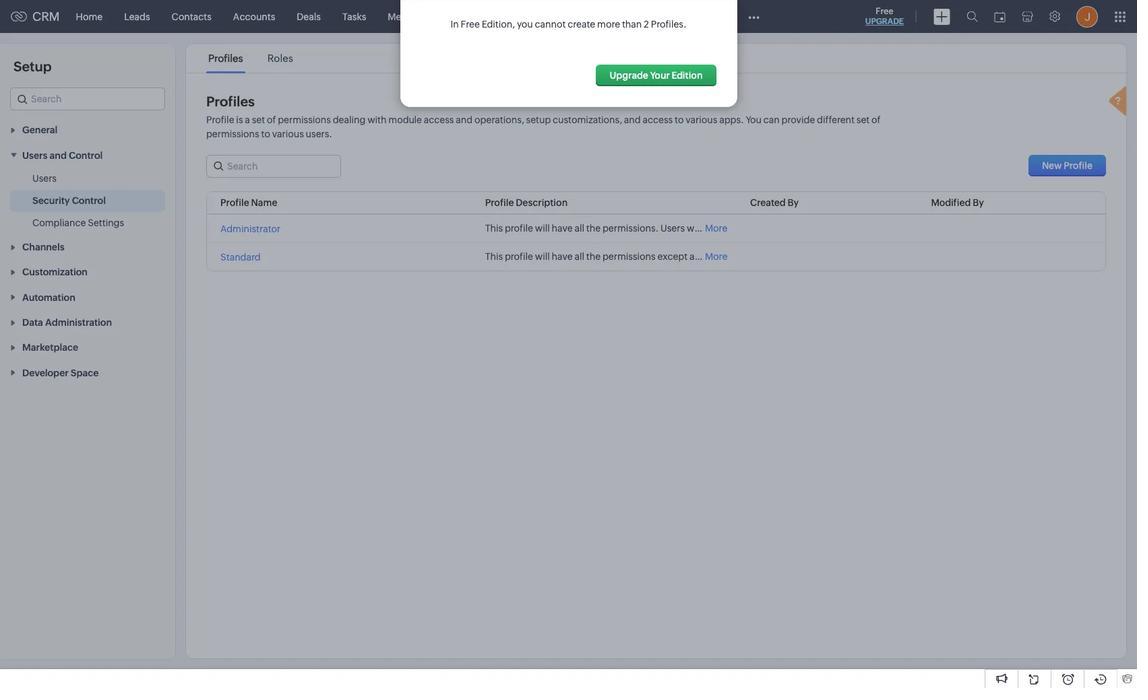 Task type: describe. For each thing, give the bounding box(es) containing it.
deals link
[[286, 0, 332, 33]]

a
[[245, 115, 250, 125]]

more for administrator
[[705, 223, 728, 234]]

all
[[575, 252, 584, 262]]

crm link
[[11, 9, 60, 24]]

settings
[[88, 218, 124, 228]]

operations,
[[475, 115, 524, 125]]

is
[[236, 115, 243, 125]]

meetings
[[388, 11, 429, 22]]

campaigns link
[[538, 0, 610, 33]]

tasks
[[342, 11, 366, 22]]

more for standard
[[705, 252, 728, 262]]

more
[[597, 19, 620, 30]]

users for users and control
[[22, 150, 48, 161]]

meetings link
[[377, 0, 439, 33]]

free upgrade
[[865, 6, 904, 26]]

standard link
[[220, 252, 261, 263]]

upgrade your edition
[[610, 70, 703, 81]]

users for users
[[32, 173, 57, 184]]

by for created by
[[788, 198, 799, 208]]

0 horizontal spatial permissions
[[206, 129, 259, 140]]

created by
[[750, 198, 799, 208]]

1 vertical spatial free
[[461, 19, 480, 30]]

control inside region
[[72, 195, 106, 206]]

the
[[586, 252, 601, 262]]

1 horizontal spatial upgrade
[[865, 17, 904, 26]]

by for modified by
[[973, 198, 984, 208]]

accounts link
[[222, 0, 286, 33]]

description
[[516, 198, 568, 208]]

name
[[251, 198, 277, 208]]

you
[[517, 19, 533, 30]]

documents link
[[610, 0, 683, 33]]

security control
[[32, 195, 106, 206]]

calls
[[450, 11, 471, 22]]

different
[[817, 115, 855, 125]]

module
[[389, 115, 422, 125]]

with
[[368, 115, 387, 125]]

setup
[[526, 115, 551, 125]]

security
[[32, 195, 70, 206]]

home link
[[65, 0, 113, 33]]

users link
[[32, 172, 57, 185]]

campaigns
[[549, 11, 599, 22]]

users and control region
[[0, 168, 175, 234]]

standard
[[220, 252, 261, 263]]

setup
[[13, 59, 52, 74]]

users and control
[[22, 150, 103, 161]]

privileges.
[[754, 252, 800, 262]]

home
[[76, 11, 103, 22]]

modified by
[[931, 198, 984, 208]]

1 horizontal spatial various
[[686, 115, 718, 125]]

profile for profile is a set of permissions dealing with module access and operations, setup customizations, and access to various apps. you can provide different set of permissions to various users.
[[206, 115, 234, 125]]

contacts
[[172, 11, 212, 22]]

administrative
[[690, 252, 752, 262]]

new
[[1042, 160, 1062, 171]]

create
[[568, 19, 595, 30]]

apps.
[[719, 115, 744, 125]]

dealing
[[333, 115, 366, 125]]

accounts
[[233, 11, 275, 22]]

security control link
[[32, 194, 106, 207]]

profile is a set of permissions dealing with module access and operations, setup customizations, and access to various apps. you can provide different set of permissions to various users.
[[206, 115, 881, 140]]

0 vertical spatial profiles
[[208, 53, 243, 64]]

you
[[746, 115, 762, 125]]

have
[[552, 252, 573, 262]]

Search text field
[[207, 156, 340, 177]]

profile
[[505, 252, 533, 262]]

roles link
[[265, 53, 295, 64]]

tasks link
[[332, 0, 377, 33]]

2
[[644, 19, 649, 30]]

profile description
[[485, 198, 568, 208]]

administrator
[[220, 224, 281, 235]]

created
[[750, 198, 786, 208]]

upgrade your edition button
[[596, 65, 716, 86]]

users and control button
[[0, 142, 175, 168]]

profile name
[[220, 198, 277, 208]]

new profile
[[1042, 160, 1093, 171]]

cannot
[[535, 19, 566, 30]]

compliance
[[32, 218, 86, 228]]

1 vertical spatial profiles
[[206, 94, 255, 109]]

documents
[[621, 11, 672, 22]]

calls link
[[439, 0, 482, 33]]

1 of from the left
[[267, 115, 276, 125]]

this profile will have all the permissions except administrative privileges.
[[485, 252, 800, 262]]



Task type: locate. For each thing, give the bounding box(es) containing it.
customizations,
[[553, 115, 622, 125]]

to
[[675, 115, 684, 125], [261, 129, 270, 140]]

access down upgrade your edition button
[[643, 115, 673, 125]]

profile for profile description
[[485, 198, 514, 208]]

control inside dropdown button
[[69, 150, 103, 161]]

to down edition
[[675, 115, 684, 125]]

1 horizontal spatial to
[[675, 115, 684, 125]]

permissions down is
[[206, 129, 259, 140]]

control
[[69, 150, 103, 161], [72, 195, 106, 206]]

2 horizontal spatial and
[[624, 115, 641, 125]]

1 set from the left
[[252, 115, 265, 125]]

reports link
[[482, 0, 538, 33]]

1 horizontal spatial free
[[876, 6, 894, 16]]

0 vertical spatial permissions
[[278, 115, 331, 125]]

1 vertical spatial various
[[272, 129, 304, 140]]

control up users and control region
[[69, 150, 103, 161]]

access right module
[[424, 115, 454, 125]]

free inside free upgrade
[[876, 6, 894, 16]]

2 by from the left
[[973, 198, 984, 208]]

0 horizontal spatial access
[[424, 115, 454, 125]]

0 horizontal spatial by
[[788, 198, 799, 208]]

permissions right the
[[603, 252, 656, 262]]

and right customizations,
[[624, 115, 641, 125]]

1 vertical spatial control
[[72, 195, 106, 206]]

0 horizontal spatial upgrade
[[610, 70, 648, 81]]

new profile button
[[1029, 155, 1106, 177]]

1 more from the top
[[705, 223, 728, 234]]

this
[[485, 252, 503, 262]]

2 vertical spatial permissions
[[603, 252, 656, 262]]

2 access from the left
[[643, 115, 673, 125]]

0 vertical spatial more
[[705, 223, 728, 234]]

list containing profiles
[[196, 44, 305, 73]]

1 horizontal spatial of
[[872, 115, 881, 125]]

1 vertical spatial to
[[261, 129, 270, 140]]

contacts link
[[161, 0, 222, 33]]

to up search text field
[[261, 129, 270, 140]]

1 access from the left
[[424, 115, 454, 125]]

administrator link
[[220, 224, 281, 235]]

by right modified
[[973, 198, 984, 208]]

2 more from the top
[[705, 252, 728, 262]]

set right the a
[[252, 115, 265, 125]]

compliance settings link
[[32, 216, 124, 230]]

1 horizontal spatial permissions
[[278, 115, 331, 125]]

edition
[[672, 70, 703, 81]]

0 horizontal spatial set
[[252, 115, 265, 125]]

in free edition, you cannot create more than 2 profiles.
[[451, 19, 687, 30]]

profile
[[206, 115, 234, 125], [1064, 160, 1093, 171], [220, 198, 249, 208], [485, 198, 514, 208]]

of right the a
[[267, 115, 276, 125]]

0 horizontal spatial free
[[461, 19, 480, 30]]

leads
[[124, 11, 150, 22]]

more up the 'administrative' on the right
[[705, 223, 728, 234]]

users.
[[306, 129, 332, 140]]

0 horizontal spatial various
[[272, 129, 304, 140]]

set right different
[[857, 115, 870, 125]]

more right except on the top right of page
[[705, 252, 728, 262]]

1 horizontal spatial access
[[643, 115, 673, 125]]

profiles.
[[651, 19, 687, 30]]

control up compliance settings link
[[72, 195, 106, 206]]

your
[[650, 70, 670, 81]]

set
[[252, 115, 265, 125], [857, 115, 870, 125]]

1 vertical spatial more
[[705, 252, 728, 262]]

can
[[764, 115, 780, 125]]

2 set from the left
[[857, 115, 870, 125]]

crm
[[32, 9, 60, 24]]

1 vertical spatial permissions
[[206, 129, 259, 140]]

than
[[622, 19, 642, 30]]

profiles
[[208, 53, 243, 64], [206, 94, 255, 109]]

except
[[658, 252, 688, 262]]

users up users link
[[22, 150, 48, 161]]

0 vertical spatial users
[[22, 150, 48, 161]]

by right 'created'
[[788, 198, 799, 208]]

and up users link
[[50, 150, 67, 161]]

2 of from the left
[[872, 115, 881, 125]]

profile for profile name
[[220, 198, 249, 208]]

and left operations,
[[456, 115, 473, 125]]

profile left name
[[220, 198, 249, 208]]

1 horizontal spatial by
[[973, 198, 984, 208]]

edition,
[[482, 19, 515, 30]]

leads link
[[113, 0, 161, 33]]

by
[[788, 198, 799, 208], [973, 198, 984, 208]]

profiles up is
[[206, 94, 255, 109]]

more
[[705, 223, 728, 234], [705, 252, 728, 262]]

profile inside profile is a set of permissions dealing with module access and operations, setup customizations, and access to various apps. you can provide different set of permissions to various users.
[[206, 115, 234, 125]]

will
[[535, 252, 550, 262]]

0 vertical spatial upgrade
[[865, 17, 904, 26]]

1 vertical spatial upgrade
[[610, 70, 648, 81]]

2 horizontal spatial permissions
[[603, 252, 656, 262]]

various
[[686, 115, 718, 125], [272, 129, 304, 140]]

1 horizontal spatial and
[[456, 115, 473, 125]]

roles
[[267, 53, 293, 64]]

provide
[[782, 115, 815, 125]]

users inside dropdown button
[[22, 150, 48, 161]]

0 horizontal spatial and
[[50, 150, 67, 161]]

0 vertical spatial various
[[686, 115, 718, 125]]

profiles down accounts link
[[208, 53, 243, 64]]

permissions up users.
[[278, 115, 331, 125]]

0 horizontal spatial to
[[261, 129, 270, 140]]

various left apps. at top
[[686, 115, 718, 125]]

help image
[[1106, 84, 1133, 121]]

and
[[456, 115, 473, 125], [624, 115, 641, 125], [50, 150, 67, 161]]

users inside region
[[32, 173, 57, 184]]

profile left description
[[485, 198, 514, 208]]

compliance settings
[[32, 218, 124, 228]]

0 vertical spatial control
[[69, 150, 103, 161]]

and inside dropdown button
[[50, 150, 67, 161]]

profile left is
[[206, 115, 234, 125]]

list
[[196, 44, 305, 73]]

in
[[451, 19, 459, 30]]

profile right new
[[1064, 160, 1093, 171]]

various left users.
[[272, 129, 304, 140]]

0 vertical spatial to
[[675, 115, 684, 125]]

1 vertical spatial users
[[32, 173, 57, 184]]

access
[[424, 115, 454, 125], [643, 115, 673, 125]]

deals
[[297, 11, 321, 22]]

users
[[22, 150, 48, 161], [32, 173, 57, 184]]

of right different
[[872, 115, 881, 125]]

permissions
[[278, 115, 331, 125], [206, 129, 259, 140], [603, 252, 656, 262]]

profile inside button
[[1064, 160, 1093, 171]]

modified
[[931, 198, 971, 208]]

0 horizontal spatial of
[[267, 115, 276, 125]]

profiles link
[[206, 53, 245, 64]]

1 by from the left
[[788, 198, 799, 208]]

users up security
[[32, 173, 57, 184]]

1 horizontal spatial set
[[857, 115, 870, 125]]

upgrade
[[865, 17, 904, 26], [610, 70, 648, 81]]

0 vertical spatial free
[[876, 6, 894, 16]]

of
[[267, 115, 276, 125], [872, 115, 881, 125]]

upgrade inside button
[[610, 70, 648, 81]]

reports
[[493, 11, 527, 22]]



Task type: vqa. For each thing, say whether or not it's contained in the screenshot.
the middle "Reports"
no



